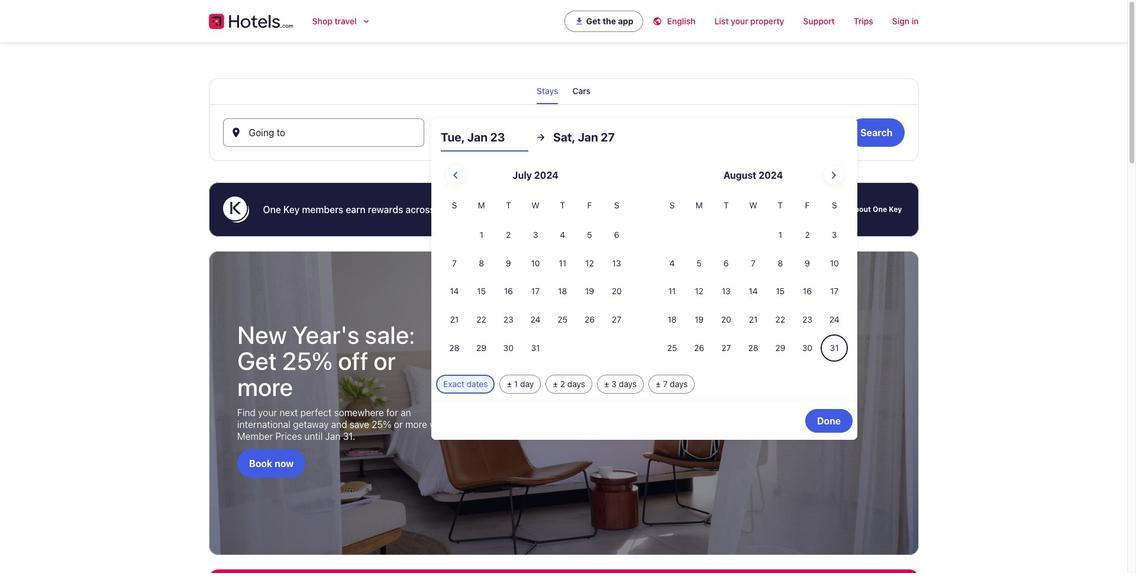 Task type: vqa. For each thing, say whether or not it's contained in the screenshot.


Task type: locate. For each thing, give the bounding box(es) containing it.
18 button
[[549, 278, 576, 305], [659, 306, 686, 333]]

days left ± 7 days at the bottom right
[[619, 379, 637, 389]]

2 10 from the left
[[830, 258, 839, 268]]

exact
[[443, 379, 465, 389]]

or
[[373, 346, 396, 375], [394, 419, 403, 430]]

1 8 button from the left
[[468, 250, 495, 277]]

28
[[450, 343, 460, 353], [749, 343, 759, 353]]

jan 23 - jan 27 button
[[432, 118, 633, 147]]

16 button
[[495, 278, 522, 305], [794, 278, 821, 305]]

0 horizontal spatial 16
[[504, 286, 513, 296]]

2 23 button from the left
[[794, 306, 821, 333]]

1 28 from the left
[[450, 343, 460, 353]]

0 horizontal spatial 25
[[558, 315, 568, 325]]

1 horizontal spatial more
[[405, 419, 427, 430]]

0 horizontal spatial 17
[[532, 286, 540, 296]]

29 inside july 2024 element
[[477, 343, 487, 353]]

august 2024 element
[[659, 199, 848, 363]]

0 horizontal spatial 11 button
[[549, 250, 576, 277]]

1 14 button from the left
[[441, 278, 468, 305]]

14 inside july 2024 element
[[450, 286, 459, 296]]

2 w from the left
[[750, 200, 758, 210]]

4
[[560, 230, 565, 240], [670, 258, 675, 268]]

1 vertical spatial 11
[[669, 286, 676, 296]]

2 21 from the left
[[749, 315, 758, 325]]

1 vertical spatial 18 button
[[659, 306, 686, 333]]

1 22 button from the left
[[468, 306, 495, 333]]

10 inside august 2024 element
[[830, 258, 839, 268]]

1 ± from the left
[[507, 379, 512, 389]]

± left day
[[507, 379, 512, 389]]

21 inside august 2024 element
[[749, 315, 758, 325]]

1 vertical spatial 20 button
[[713, 306, 740, 333]]

0 vertical spatial get
[[586, 16, 601, 26]]

f left learn
[[805, 200, 810, 210]]

17 inside july 2024 element
[[532, 286, 540, 296]]

2 horizontal spatial 7
[[751, 258, 756, 268]]

29 inside august 2024 element
[[776, 343, 786, 353]]

m for august
[[696, 200, 703, 210]]

15 for 2nd the 15 button from right
[[477, 286, 486, 296]]

2 horizontal spatial 1
[[779, 230, 783, 240]]

2024 for august 2024
[[759, 170, 783, 181]]

11 for topmost 11 button
[[559, 258, 567, 268]]

book
[[249, 458, 272, 469]]

1 vertical spatial 5
[[697, 258, 702, 268]]

2 28 button from the left
[[740, 335, 767, 362]]

1 horizontal spatial 29 button
[[767, 335, 794, 362]]

17
[[532, 286, 540, 296], [831, 286, 839, 296]]

and left vrbo
[[533, 204, 549, 215]]

1 17 from the left
[[532, 286, 540, 296]]

0 horizontal spatial 7 button
[[441, 250, 468, 277]]

get
[[586, 16, 601, 26], [237, 346, 277, 375]]

1 1 button from the left
[[468, 221, 495, 249]]

1 17 button from the left
[[522, 278, 549, 305]]

6 inside august 2024 element
[[724, 258, 729, 268]]

support link
[[794, 9, 845, 33]]

one key members earn rewards across expedia, hotels.com, and vrbo
[[263, 204, 572, 215]]

12
[[586, 258, 594, 268], [695, 286, 704, 296]]

an
[[401, 407, 411, 418]]

1 8 from the left
[[479, 258, 484, 268]]

3 inside july 2024 element
[[533, 230, 538, 240]]

14 button
[[441, 278, 468, 305], [740, 278, 767, 305]]

application
[[441, 161, 848, 363]]

get up "find"
[[237, 346, 277, 375]]

1 22 from the left
[[477, 315, 487, 325]]

± for ± 2 days
[[553, 379, 558, 389]]

9 for first 9 button from the right
[[805, 258, 810, 268]]

2024 right july
[[534, 170, 559, 181]]

or down for
[[394, 419, 403, 430]]

0 horizontal spatial 12
[[586, 258, 594, 268]]

1 7 button from the left
[[441, 250, 468, 277]]

9 button
[[495, 250, 522, 277], [794, 250, 821, 277]]

1 vertical spatial or
[[394, 419, 403, 430]]

18
[[558, 286, 567, 296], [668, 315, 677, 325]]

1 vertical spatial 6
[[724, 258, 729, 268]]

days right ± 3 days
[[670, 379, 688, 389]]

0 vertical spatial 27 button
[[603, 306, 631, 333]]

f inside july 2024 element
[[588, 200, 592, 210]]

1 29 from the left
[[477, 343, 487, 353]]

get right 'download the app button' image
[[586, 16, 601, 26]]

0 vertical spatial more
[[237, 372, 293, 401]]

22 button
[[468, 306, 495, 333], [767, 306, 794, 333]]

0 horizontal spatial 13
[[613, 258, 621, 268]]

3 button for august 2024
[[821, 221, 848, 249]]

1 horizontal spatial 29
[[776, 343, 786, 353]]

1 30 from the left
[[504, 343, 514, 353]]

1 horizontal spatial 30
[[803, 343, 813, 353]]

1 24 button from the left
[[522, 306, 549, 333]]

2 16 button from the left
[[794, 278, 821, 305]]

your right list
[[731, 16, 749, 26]]

1 2024 from the left
[[534, 170, 559, 181]]

7
[[452, 258, 457, 268], [751, 258, 756, 268], [663, 379, 668, 389]]

1 horizontal spatial 26 button
[[686, 335, 713, 362]]

0 horizontal spatial 21 button
[[441, 306, 468, 333]]

1 f from the left
[[588, 200, 592, 210]]

1 horizontal spatial 13 button
[[713, 278, 740, 305]]

1 3 button from the left
[[522, 221, 549, 249]]

f right vrbo
[[588, 200, 592, 210]]

one left members
[[263, 204, 281, 215]]

1 horizontal spatial 11
[[669, 286, 676, 296]]

previous month image
[[449, 168, 463, 182]]

w left vrbo
[[532, 200, 540, 210]]

w
[[532, 200, 540, 210], [750, 200, 758, 210]]

2 31 from the left
[[830, 343, 839, 353]]

1 horizontal spatial 19 button
[[686, 306, 713, 333]]

± right '± 2 days'
[[604, 379, 610, 389]]

more
[[237, 372, 293, 401], [405, 419, 427, 430]]

m inside july 2024 element
[[478, 200, 485, 210]]

0 vertical spatial 25%
[[282, 346, 333, 375]]

10 button
[[522, 250, 549, 277], [821, 250, 848, 277]]

16 inside august 2024 element
[[803, 286, 812, 296]]

july
[[513, 170, 532, 181]]

2 8 button from the left
[[767, 250, 794, 277]]

2 for july 2024
[[506, 230, 511, 240]]

0 horizontal spatial 1 button
[[468, 221, 495, 249]]

1 horizontal spatial 9
[[805, 258, 810, 268]]

1 horizontal spatial 11 button
[[659, 278, 686, 305]]

1 horizontal spatial and
[[533, 204, 549, 215]]

5 button
[[576, 221, 603, 249], [686, 250, 713, 277]]

3 button down learn
[[821, 221, 848, 249]]

1 horizontal spatial 18
[[668, 315, 677, 325]]

1 horizontal spatial w
[[750, 200, 758, 210]]

25 button
[[549, 306, 576, 333], [659, 335, 686, 362]]

2 17 from the left
[[831, 286, 839, 296]]

0 horizontal spatial w
[[532, 200, 540, 210]]

4 ± from the left
[[656, 379, 661, 389]]

11 inside august 2024 element
[[669, 286, 676, 296]]

1 horizontal spatial 14
[[749, 286, 758, 296]]

12 button
[[576, 250, 603, 277], [686, 278, 713, 305]]

sign in button
[[883, 9, 929, 33]]

2 m from the left
[[696, 200, 703, 210]]

1 31 button from the left
[[522, 335, 549, 362]]

5 inside august 2024 element
[[697, 258, 702, 268]]

trailing image
[[361, 17, 371, 26]]

until
[[304, 431, 323, 442]]

1 m from the left
[[478, 200, 485, 210]]

26 button
[[576, 306, 603, 333], [686, 335, 713, 362]]

0 horizontal spatial 22
[[477, 315, 487, 325]]

2 28 from the left
[[749, 343, 759, 353]]

0 vertical spatial 26
[[585, 315, 595, 325]]

19 button
[[576, 278, 603, 305], [686, 306, 713, 333]]

1 horizontal spatial 15 button
[[767, 278, 794, 305]]

2 ± from the left
[[553, 379, 558, 389]]

1 2 button from the left
[[495, 221, 522, 249]]

-
[[489, 132, 494, 143]]

w for july
[[532, 200, 540, 210]]

21 inside july 2024 element
[[450, 315, 459, 325]]

14
[[450, 286, 459, 296], [749, 286, 758, 296]]

1 inside july 2024 element
[[480, 230, 484, 240]]

0 vertical spatial 25 button
[[549, 306, 576, 333]]

25%
[[282, 346, 333, 375], [372, 419, 391, 430]]

25% down for
[[372, 419, 391, 430]]

2024 right august
[[759, 170, 783, 181]]

13 inside august 2024 element
[[722, 286, 731, 296]]

2 22 from the left
[[776, 315, 786, 325]]

directional image
[[536, 132, 546, 143]]

19 inside august 2024 element
[[695, 315, 704, 325]]

1 vertical spatial and
[[331, 419, 347, 430]]

0 horizontal spatial 2 button
[[495, 221, 522, 249]]

and inside new year's sale: get 25% off or more find your next perfect somewhere for an international getaway and save 25% or more with member prices until jan 31.
[[331, 419, 347, 430]]

8 button inside august 2024 element
[[767, 250, 794, 277]]

search button
[[849, 118, 905, 147]]

0 horizontal spatial 14 button
[[441, 278, 468, 305]]

6 inside july 2024 element
[[614, 230, 620, 240]]

2 inside july 2024 element
[[506, 230, 511, 240]]

1 horizontal spatial 12
[[695, 286, 704, 296]]

earn
[[346, 204, 366, 215]]

1 w from the left
[[532, 200, 540, 210]]

m inside august 2024 element
[[696, 200, 703, 210]]

small image
[[653, 17, 667, 26]]

key
[[284, 204, 300, 215], [889, 205, 903, 214]]

6
[[614, 230, 620, 240], [724, 258, 729, 268]]

your up international
[[258, 407, 277, 418]]

2 inside august 2024 element
[[805, 230, 810, 240]]

0 horizontal spatial and
[[331, 419, 347, 430]]

17 button
[[522, 278, 549, 305], [821, 278, 848, 305]]

8
[[479, 258, 484, 268], [778, 258, 783, 268]]

done
[[817, 416, 841, 426]]

14 for first the 14 button from right
[[749, 286, 758, 296]]

24 button
[[522, 306, 549, 333], [821, 306, 848, 333]]

application inside new year's sale: get 25% off or more main content
[[441, 161, 848, 363]]

8 inside july 2024 element
[[479, 258, 484, 268]]

0 horizontal spatial 29
[[477, 343, 487, 353]]

key left members
[[284, 204, 300, 215]]

2 button
[[495, 221, 522, 249], [794, 221, 821, 249]]

1 horizontal spatial 23 button
[[794, 306, 821, 333]]

1 horizontal spatial days
[[619, 379, 637, 389]]

1 horizontal spatial 24
[[830, 315, 840, 325]]

f inside august 2024 element
[[805, 200, 810, 210]]

0 horizontal spatial 14
[[450, 286, 459, 296]]

and up 31.
[[331, 419, 347, 430]]

20
[[612, 286, 622, 296], [722, 315, 732, 325]]

sat, jan 27
[[554, 130, 615, 144]]

0 horizontal spatial m
[[478, 200, 485, 210]]

25% left off
[[282, 346, 333, 375]]

24
[[531, 315, 541, 325], [830, 315, 840, 325]]

w inside july 2024 element
[[532, 200, 540, 210]]

2024 for july 2024
[[534, 170, 559, 181]]

30
[[504, 343, 514, 353], [803, 343, 813, 353]]

or right off
[[373, 346, 396, 375]]

support
[[804, 16, 835, 26]]

0 horizontal spatial 8 button
[[468, 250, 495, 277]]

1 23 button from the left
[[495, 306, 522, 333]]

13 for right the 13 button
[[722, 286, 731, 296]]

0 vertical spatial 4
[[560, 230, 565, 240]]

2 button for july 2024
[[495, 221, 522, 249]]

get the app link
[[565, 11, 644, 32]]

15 inside july 2024 element
[[477, 286, 486, 296]]

22 inside august 2024 element
[[776, 315, 786, 325]]

11 inside july 2024 element
[[559, 258, 567, 268]]

2 9 from the left
[[805, 258, 810, 268]]

10 for first 10 button from the left
[[531, 258, 540, 268]]

days for ± 3 days
[[619, 379, 637, 389]]

0 horizontal spatial 31
[[531, 343, 540, 353]]

july 2024 element
[[441, 199, 631, 363]]

25 inside august 2024 element
[[668, 343, 677, 353]]

list your property link
[[705, 9, 794, 33]]

13
[[613, 258, 621, 268], [722, 286, 731, 296]]

2 7 button from the left
[[740, 250, 767, 277]]

0 vertical spatial 13
[[613, 258, 621, 268]]

f for august 2024
[[805, 200, 810, 210]]

3 ± from the left
[[604, 379, 610, 389]]

tab list containing stays
[[209, 78, 919, 104]]

± 7 days
[[656, 379, 688, 389]]

31 inside july 2024 element
[[531, 343, 540, 353]]

0 horizontal spatial 24
[[531, 315, 541, 325]]

more up "find"
[[237, 372, 293, 401]]

trips
[[854, 16, 874, 26]]

0 horizontal spatial 20 button
[[603, 278, 631, 305]]

0 vertical spatial 20 button
[[603, 278, 631, 305]]

1 horizontal spatial 21 button
[[740, 306, 767, 333]]

6 button
[[603, 221, 631, 249], [713, 250, 740, 277]]

0 horizontal spatial 18
[[558, 286, 567, 296]]

tab list
[[209, 78, 919, 104]]

1 10 from the left
[[531, 258, 540, 268]]

off
[[338, 346, 368, 375]]

1 16 from the left
[[504, 286, 513, 296]]

1 31 from the left
[[531, 343, 540, 353]]

0 horizontal spatial 4 button
[[549, 221, 576, 249]]

1 horizontal spatial 8 button
[[767, 250, 794, 277]]

1 vertical spatial 6 button
[[713, 250, 740, 277]]

12 inside august 2024 element
[[695, 286, 704, 296]]

27 button inside july 2024 element
[[603, 306, 631, 333]]

1 days from the left
[[568, 379, 586, 389]]

0 horizontal spatial 4
[[560, 230, 565, 240]]

2 16 from the left
[[803, 286, 812, 296]]

13 inside july 2024 element
[[613, 258, 621, 268]]

application containing july 2024
[[441, 161, 848, 363]]

new
[[237, 320, 287, 349]]

0 horizontal spatial 15 button
[[468, 278, 495, 305]]

1 horizontal spatial 5
[[697, 258, 702, 268]]

0 horizontal spatial 28
[[450, 343, 460, 353]]

1 29 button from the left
[[468, 335, 495, 362]]

22 for 1st 22 button from the right
[[776, 315, 786, 325]]

1 vertical spatial 27 button
[[713, 335, 740, 362]]

4 button
[[549, 221, 576, 249], [659, 250, 686, 277]]

0 horizontal spatial 16 button
[[495, 278, 522, 305]]

26
[[585, 315, 595, 325], [695, 343, 705, 353]]

3 button down hotels.com,
[[522, 221, 549, 249]]

1 horizontal spatial 16
[[803, 286, 812, 296]]

f for july 2024
[[588, 200, 592, 210]]

1 horizontal spatial one
[[873, 205, 888, 214]]

1 vertical spatial your
[[258, 407, 277, 418]]

t
[[506, 200, 511, 210], [560, 200, 565, 210], [724, 200, 729, 210], [778, 200, 783, 210]]

m for july
[[478, 200, 485, 210]]

8 button
[[468, 250, 495, 277], [767, 250, 794, 277]]

2 3 button from the left
[[821, 221, 848, 249]]

15 inside august 2024 element
[[776, 286, 785, 296]]

hotels logo image
[[209, 12, 293, 31]]

31 for second '31' button
[[830, 343, 839, 353]]

1 horizontal spatial 9 button
[[794, 250, 821, 277]]

1 15 from the left
[[477, 286, 486, 296]]

18 inside august 2024 element
[[668, 315, 677, 325]]

one right about
[[873, 205, 888, 214]]

31 inside august 2024 element
[[830, 343, 839, 353]]

1 for august 2024
[[779, 230, 783, 240]]

30 button
[[495, 335, 522, 362], [794, 335, 821, 362]]

9 inside july 2024 element
[[506, 258, 511, 268]]

29 for first 29 button from the right
[[776, 343, 786, 353]]

5
[[587, 230, 592, 240], [697, 258, 702, 268]]

1 28 button from the left
[[441, 335, 468, 362]]

1 button for july 2024
[[468, 221, 495, 249]]

get the app
[[586, 16, 634, 26]]

± right day
[[553, 379, 558, 389]]

0 horizontal spatial 28 button
[[441, 335, 468, 362]]

tue, jan 23
[[441, 130, 505, 144]]

1 vertical spatial 25%
[[372, 419, 391, 430]]

1 t from the left
[[506, 200, 511, 210]]

1 vertical spatial 19
[[695, 315, 704, 325]]

1 inside august 2024 element
[[779, 230, 783, 240]]

1 21 from the left
[[450, 315, 459, 325]]

more down "an"
[[405, 419, 427, 430]]

w for august
[[750, 200, 758, 210]]

2 22 button from the left
[[767, 306, 794, 333]]

11
[[559, 258, 567, 268], [669, 286, 676, 296]]

14 inside august 2024 element
[[749, 286, 758, 296]]

9 inside august 2024 element
[[805, 258, 810, 268]]

1 horizontal spatial 18 button
[[659, 306, 686, 333]]

w inside august 2024 element
[[750, 200, 758, 210]]

1 horizontal spatial 19
[[695, 315, 704, 325]]

14 for 2nd the 14 button from right
[[450, 286, 459, 296]]

2 for august 2024
[[805, 230, 810, 240]]

1 button for august 2024
[[767, 221, 794, 249]]

w down the august 2024
[[750, 200, 758, 210]]

0 vertical spatial 5 button
[[576, 221, 603, 249]]

1 14 from the left
[[450, 286, 459, 296]]

22 inside july 2024 element
[[477, 315, 487, 325]]

3 days from the left
[[670, 379, 688, 389]]

key right about
[[889, 205, 903, 214]]

3 for august 2024
[[832, 230, 837, 240]]

2 8 from the left
[[778, 258, 783, 268]]

3 t from the left
[[724, 200, 729, 210]]

1 horizontal spatial 31
[[830, 343, 839, 353]]

2 days from the left
[[619, 379, 637, 389]]

31 button
[[522, 335, 549, 362], [821, 335, 848, 362]]

days left ± 3 days
[[568, 379, 586, 389]]

0 horizontal spatial get
[[237, 346, 277, 375]]

2 1 button from the left
[[767, 221, 794, 249]]

2 29 from the left
[[776, 343, 786, 353]]

next
[[279, 407, 298, 418]]

3 inside august 2024 element
[[832, 230, 837, 240]]

± right ± 3 days
[[656, 379, 661, 389]]

3
[[533, 230, 538, 240], [832, 230, 837, 240], [612, 379, 617, 389]]

1 10 button from the left
[[522, 250, 549, 277]]

0 horizontal spatial 7
[[452, 258, 457, 268]]

1 9 from the left
[[506, 258, 511, 268]]

22
[[477, 315, 487, 325], [776, 315, 786, 325]]

2 17 button from the left
[[821, 278, 848, 305]]

1 horizontal spatial 17
[[831, 286, 839, 296]]

2 15 from the left
[[776, 286, 785, 296]]

1 vertical spatial 4
[[670, 258, 675, 268]]

0 horizontal spatial your
[[258, 407, 277, 418]]

vrbo
[[551, 204, 572, 215]]

11 for bottommost 11 button
[[669, 286, 676, 296]]

1 vertical spatial 12
[[695, 286, 704, 296]]

2 2 button from the left
[[794, 221, 821, 249]]

12 inside july 2024 element
[[586, 258, 594, 268]]

1 horizontal spatial 6
[[724, 258, 729, 268]]

your
[[731, 16, 749, 26], [258, 407, 277, 418]]

1
[[480, 230, 484, 240], [779, 230, 783, 240], [514, 379, 518, 389]]

10 inside july 2024 element
[[531, 258, 540, 268]]

2 30 from the left
[[803, 343, 813, 353]]

book now link
[[237, 449, 305, 478]]

28 inside july 2024 element
[[450, 343, 460, 353]]

11 button
[[549, 250, 576, 277], [659, 278, 686, 305]]

2 2024 from the left
[[759, 170, 783, 181]]

±
[[507, 379, 512, 389], [553, 379, 558, 389], [604, 379, 610, 389], [656, 379, 661, 389]]

2 f from the left
[[805, 200, 810, 210]]

2 14 from the left
[[749, 286, 758, 296]]

0 vertical spatial 12 button
[[576, 250, 603, 277]]

1 horizontal spatial m
[[696, 200, 703, 210]]

1 16 button from the left
[[495, 278, 522, 305]]

0 horizontal spatial 2024
[[534, 170, 559, 181]]

1 horizontal spatial 15
[[776, 286, 785, 296]]

1 horizontal spatial 13
[[722, 286, 731, 296]]

0 horizontal spatial 2
[[506, 230, 511, 240]]

23 inside august 2024 element
[[803, 315, 813, 325]]



Task type: describe. For each thing, give the bounding box(es) containing it.
cars
[[573, 86, 591, 96]]

your inside list your property link
[[731, 16, 749, 26]]

20 button inside july 2024 element
[[603, 278, 631, 305]]

1 horizontal spatial 2
[[560, 379, 565, 389]]

save
[[349, 419, 369, 430]]

1 24 from the left
[[531, 315, 541, 325]]

list
[[715, 16, 729, 26]]

± for ± 1 day
[[507, 379, 512, 389]]

0 vertical spatial 6 button
[[603, 221, 631, 249]]

27 inside july 2024 element
[[612, 315, 622, 325]]

28 inside august 2024 element
[[749, 343, 759, 353]]

app
[[618, 16, 634, 26]]

25 inside july 2024 element
[[558, 315, 568, 325]]

31 for first '31' button from the left
[[531, 343, 540, 353]]

learn about one key
[[829, 205, 903, 214]]

perfect
[[300, 407, 332, 418]]

17 inside august 2024 element
[[831, 286, 839, 296]]

one inside "link"
[[873, 205, 888, 214]]

tab list inside new year's sale: get 25% off or more main content
[[209, 78, 919, 104]]

get inside new year's sale: get 25% off or more find your next perfect somewhere for an international getaway and save 25% or more with member prices until jan 31.
[[237, 346, 277, 375]]

13 for leftmost the 13 button
[[613, 258, 621, 268]]

shop travel button
[[303, 9, 380, 33]]

8 inside august 2024 element
[[778, 258, 783, 268]]

6 for topmost 6 button
[[614, 230, 620, 240]]

30 inside july 2024 element
[[504, 343, 514, 353]]

9 for 2nd 9 button from the right
[[506, 258, 511, 268]]

find
[[237, 407, 255, 418]]

international
[[237, 419, 290, 430]]

1 s from the left
[[452, 200, 457, 210]]

jan 23 - jan 27
[[458, 132, 524, 143]]

learn
[[829, 205, 849, 214]]

somewhere
[[334, 407, 384, 418]]

20 for '20' 'button' inside the july 2024 element
[[612, 286, 622, 296]]

15 for first the 15 button from the right
[[776, 286, 785, 296]]

27 button inside august 2024 element
[[713, 335, 740, 362]]

26 inside july 2024 element
[[585, 315, 595, 325]]

± for ± 7 days
[[656, 379, 661, 389]]

search
[[861, 127, 893, 138]]

16 button inside july 2024 element
[[495, 278, 522, 305]]

1 15 button from the left
[[468, 278, 495, 305]]

the
[[603, 16, 616, 26]]

dates
[[467, 379, 488, 389]]

done button
[[806, 409, 853, 433]]

0 vertical spatial and
[[533, 204, 549, 215]]

3 for july 2024
[[533, 230, 538, 240]]

1 for july 2024
[[480, 230, 484, 240]]

22 for second 22 button from the right
[[477, 315, 487, 325]]

now
[[274, 458, 294, 469]]

key inside "link"
[[889, 205, 903, 214]]

day
[[520, 379, 534, 389]]

5 inside july 2024 element
[[587, 230, 592, 240]]

2 24 from the left
[[830, 315, 840, 325]]

tue,
[[441, 130, 465, 144]]

english
[[667, 16, 696, 26]]

exact dates
[[443, 379, 488, 389]]

2 21 button from the left
[[740, 306, 767, 333]]

3 s from the left
[[670, 200, 675, 210]]

4 s from the left
[[832, 200, 837, 210]]

19 inside july 2024 element
[[585, 286, 594, 296]]

about
[[851, 205, 871, 214]]

2 10 button from the left
[[821, 250, 848, 277]]

sat, jan 27 button
[[554, 123, 641, 152]]

0 horizontal spatial 19 button
[[576, 278, 603, 305]]

± 1 day
[[507, 379, 534, 389]]

for
[[386, 407, 398, 418]]

18 inside july 2024 element
[[558, 286, 567, 296]]

16 inside july 2024 element
[[504, 286, 513, 296]]

member
[[237, 431, 273, 442]]

shop
[[312, 16, 333, 26]]

0 horizontal spatial 13 button
[[603, 250, 631, 277]]

0 vertical spatial 4 button
[[549, 221, 576, 249]]

stays
[[537, 86, 559, 96]]

17 button inside august 2024 element
[[821, 278, 848, 305]]

7 inside august 2024 element
[[751, 258, 756, 268]]

23 inside july 2024 element
[[504, 315, 514, 325]]

± 3 days
[[604, 379, 637, 389]]

getaway
[[293, 419, 329, 430]]

26 inside august 2024 element
[[695, 343, 705, 353]]

10 for first 10 button from the right
[[830, 258, 839, 268]]

year's
[[292, 320, 359, 349]]

days for ± 7 days
[[670, 379, 688, 389]]

august 2024
[[724, 170, 783, 181]]

1 vertical spatial 11 button
[[659, 278, 686, 305]]

3 button for july 2024
[[522, 221, 549, 249]]

± for ± 3 days
[[604, 379, 610, 389]]

days for ± 2 days
[[568, 379, 586, 389]]

1 horizontal spatial 5 button
[[686, 250, 713, 277]]

download the app button image
[[575, 17, 584, 26]]

1 30 button from the left
[[495, 335, 522, 362]]

29 for 2nd 29 button from the right
[[477, 343, 487, 353]]

1 horizontal spatial 7
[[663, 379, 668, 389]]

1 horizontal spatial 4 button
[[659, 250, 686, 277]]

20 for '20' 'button' within august 2024 element
[[722, 315, 732, 325]]

travel
[[335, 16, 357, 26]]

rewards
[[368, 204, 403, 215]]

0 horizontal spatial key
[[284, 204, 300, 215]]

shop travel
[[312, 16, 357, 26]]

new year's sale: get 25% off or more main content
[[0, 43, 1128, 573]]

cars link
[[573, 78, 591, 104]]

get inside get the app link
[[586, 16, 601, 26]]

stays link
[[537, 78, 559, 104]]

august
[[724, 170, 757, 181]]

7 inside july 2024 element
[[452, 258, 457, 268]]

inside a bright image
[[209, 251, 919, 555]]

1 horizontal spatial 6 button
[[713, 250, 740, 277]]

31.
[[343, 431, 355, 442]]

2 button for august 2024
[[794, 221, 821, 249]]

next month image
[[827, 168, 841, 182]]

1 9 button from the left
[[495, 250, 522, 277]]

20 button inside august 2024 element
[[713, 306, 740, 333]]

sign
[[893, 16, 910, 26]]

1 vertical spatial 26 button
[[686, 335, 713, 362]]

17 button inside july 2024 element
[[522, 278, 549, 305]]

0 horizontal spatial one
[[263, 204, 281, 215]]

expedia,
[[437, 204, 475, 215]]

1 vertical spatial 12 button
[[686, 278, 713, 305]]

english button
[[644, 9, 705, 33]]

2 14 button from the left
[[740, 278, 767, 305]]

members
[[302, 204, 344, 215]]

2 24 button from the left
[[821, 306, 848, 333]]

list your property
[[715, 16, 785, 26]]

1 horizontal spatial 1
[[514, 379, 518, 389]]

4 for topmost 4 button
[[560, 230, 565, 240]]

0 horizontal spatial 12 button
[[576, 250, 603, 277]]

0 vertical spatial or
[[373, 346, 396, 375]]

1 vertical spatial more
[[405, 419, 427, 430]]

prices
[[275, 431, 302, 442]]

with
[[430, 419, 448, 430]]

learn about one key link
[[827, 200, 905, 219]]

1 vertical spatial 25 button
[[659, 335, 686, 362]]

0 vertical spatial 18 button
[[549, 278, 576, 305]]

0 horizontal spatial more
[[237, 372, 293, 401]]

16 button inside august 2024 element
[[794, 278, 821, 305]]

2 t from the left
[[560, 200, 565, 210]]

2 9 button from the left
[[794, 250, 821, 277]]

0 vertical spatial 26 button
[[576, 306, 603, 333]]

book now
[[249, 458, 294, 469]]

jan inside new year's sale: get 25% off or more find your next perfect somewhere for an international getaway and save 25% or more with member prices until jan 31.
[[325, 431, 340, 442]]

2 30 button from the left
[[794, 335, 821, 362]]

sale:
[[365, 320, 415, 349]]

trips link
[[845, 9, 883, 33]]

sign in
[[893, 16, 919, 26]]

27 inside august 2024 element
[[722, 343, 731, 353]]

1 horizontal spatial 3
[[612, 379, 617, 389]]

30 inside august 2024 element
[[803, 343, 813, 353]]

1 21 button from the left
[[441, 306, 468, 333]]

4 t from the left
[[778, 200, 783, 210]]

sat,
[[554, 130, 576, 144]]

± 2 days
[[553, 379, 586, 389]]

across
[[406, 204, 435, 215]]

2 29 button from the left
[[767, 335, 794, 362]]

2 s from the left
[[614, 200, 620, 210]]

tue, jan 23 button
[[441, 123, 529, 152]]

4 for the right 4 button
[[670, 258, 675, 268]]

0 vertical spatial 11 button
[[549, 250, 576, 277]]

in
[[912, 16, 919, 26]]

property
[[751, 16, 785, 26]]

2 31 button from the left
[[821, 335, 848, 362]]

hotels.com,
[[477, 204, 530, 215]]

new year's sale: get 25% off or more find your next perfect somewhere for an international getaway and save 25% or more with member prices until jan 31.
[[237, 320, 448, 442]]

july 2024
[[513, 170, 559, 181]]

8 button inside july 2024 element
[[468, 250, 495, 277]]

6 for the right 6 button
[[724, 258, 729, 268]]

your inside new year's sale: get 25% off or more find your next perfect somewhere for an international getaway and save 25% or more with member prices until jan 31.
[[258, 407, 277, 418]]

2 15 button from the left
[[767, 278, 794, 305]]



